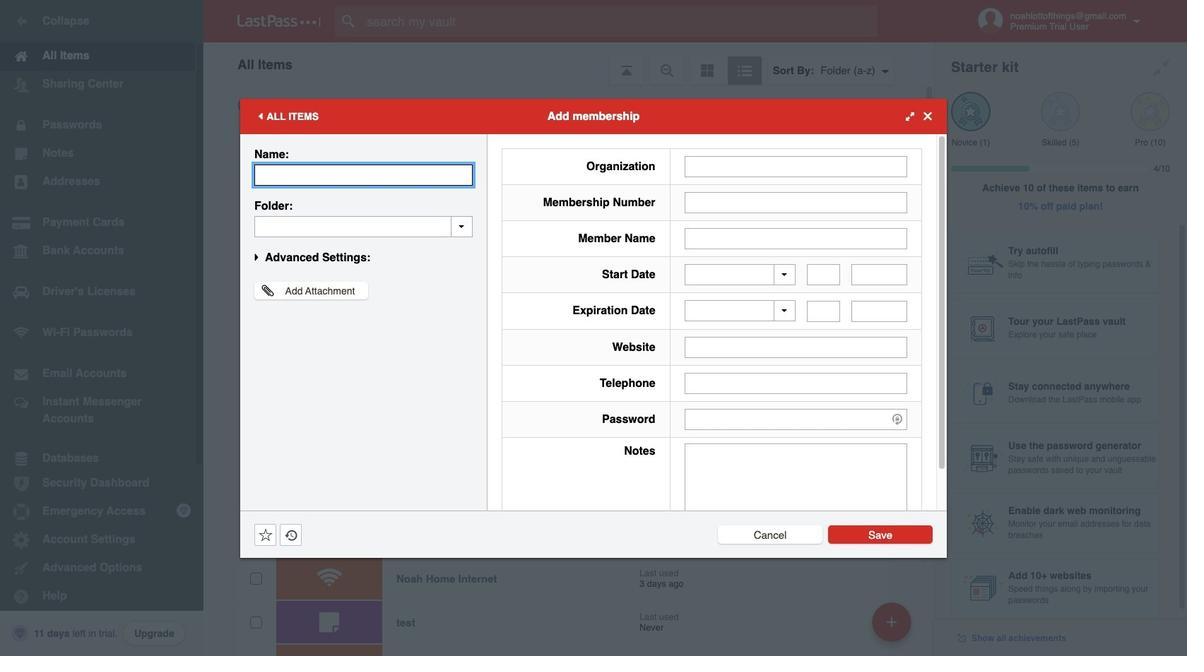 Task type: vqa. For each thing, say whether or not it's contained in the screenshot.
New item element
no



Task type: describe. For each thing, give the bounding box(es) containing it.
new item navigation
[[867, 598, 920, 656]]

Search search field
[[335, 6, 899, 37]]

main navigation navigation
[[0, 0, 203, 656]]

lastpass image
[[237, 15, 321, 28]]



Task type: locate. For each thing, give the bounding box(es) containing it.
None password field
[[684, 409, 907, 430]]

None text field
[[684, 156, 907, 177], [254, 164, 473, 185], [254, 216, 473, 237], [807, 264, 840, 285], [852, 301, 907, 322], [684, 373, 907, 394], [684, 443, 907, 531], [684, 156, 907, 177], [254, 164, 473, 185], [254, 216, 473, 237], [807, 264, 840, 285], [852, 301, 907, 322], [684, 373, 907, 394], [684, 443, 907, 531]]

vault options navigation
[[203, 42, 934, 85]]

new item image
[[887, 617, 897, 627]]

dialog
[[240, 99, 947, 558]]

search my vault text field
[[335, 6, 899, 37]]

None text field
[[684, 192, 907, 213], [684, 228, 907, 249], [852, 264, 907, 285], [807, 301, 840, 322], [684, 337, 907, 358], [684, 192, 907, 213], [684, 228, 907, 249], [852, 264, 907, 285], [807, 301, 840, 322], [684, 337, 907, 358]]



